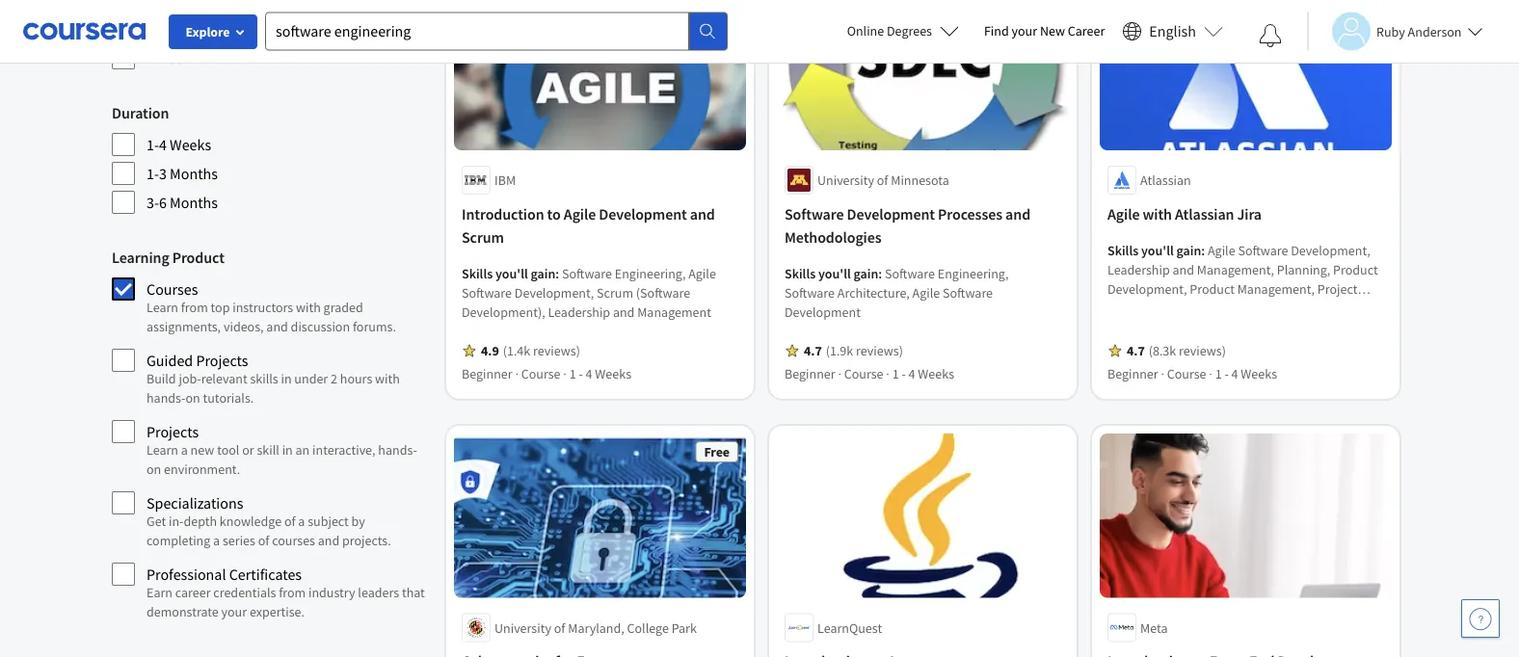 Task type: locate. For each thing, give the bounding box(es) containing it.
1 horizontal spatial -
[[902, 365, 906, 383]]

jira
[[1238, 204, 1262, 224], [1292, 338, 1313, 356]]

0 horizontal spatial (software
[[636, 284, 691, 302]]

1-3 months
[[147, 164, 218, 183]]

1 horizontal spatial university
[[818, 172, 875, 189]]

(software down "planning,"
[[1227, 300, 1282, 317]]

development
[[599, 204, 687, 224], [847, 204, 935, 224], [785, 304, 861, 321]]

2 1- from the top
[[147, 164, 159, 183]]

1- up 3
[[147, 135, 159, 154]]

0 horizontal spatial leadership
[[548, 304, 610, 321]]

professional
[[147, 565, 226, 584]]

development up (1.9k
[[785, 304, 861, 321]]

1 vertical spatial on
[[147, 461, 161, 478]]

knowledge
[[220, 513, 282, 530]]

1 vertical spatial hands-
[[378, 442, 417, 459]]

1 horizontal spatial gain
[[854, 265, 879, 282]]

months for 1-3 months
[[170, 164, 218, 183]]

development right to
[[599, 204, 687, 224]]

0 vertical spatial 1-
[[147, 135, 159, 154]]

leadership down agile with atlassian jira at top
[[1108, 261, 1170, 279]]

you'll for introduction
[[496, 265, 528, 282]]

atlassian inside the agile with atlassian jira link
[[1175, 204, 1235, 224]]

weeks up the 1-3 months
[[170, 135, 211, 154]]

2 horizontal spatial with
[[1143, 204, 1172, 224]]

1 down 4.9 (1.4k reviews)
[[570, 365, 576, 383]]

2 beginner · course · 1 - 4 weeks from the left
[[785, 365, 955, 383]]

1 horizontal spatial a
[[213, 532, 220, 550]]

atlassian up agile with atlassian jira at top
[[1141, 172, 1191, 189]]

instructors
[[233, 299, 293, 316]]

you'll for agile
[[1142, 242, 1174, 259]]

under
[[294, 370, 328, 388]]

2 horizontal spatial :
[[1202, 242, 1206, 259]]

2 horizontal spatial you'll
[[1142, 242, 1174, 259]]

industry
[[309, 584, 355, 602]]

university of minnesota
[[818, 172, 950, 189]]

2 1 from the left
[[893, 365, 899, 383]]

management, down "planning,"
[[1238, 280, 1315, 298]]

product
[[172, 248, 225, 267], [1334, 261, 1379, 279], [1190, 280, 1235, 298], [1164, 338, 1209, 356]]

development down university of minnesota
[[847, 204, 935, 224]]

engineering, inside software engineering, agile software development, scrum (software development), leadership and management
[[615, 265, 686, 282]]

4.7 left (8.3k
[[1127, 342, 1145, 360]]

0 horizontal spatial a
[[181, 442, 188, 459]]

1 horizontal spatial skills you'll gain :
[[785, 265, 885, 282]]

you'll for software
[[819, 265, 851, 282]]

a up courses
[[298, 513, 305, 530]]

- down 4.9 (1.4k reviews)
[[579, 365, 583, 383]]

0 vertical spatial months
[[170, 164, 218, 183]]

2 4.7 from the left
[[1127, 342, 1145, 360]]

1 horizontal spatial 1
[[893, 365, 899, 383]]

2 horizontal spatial reviews)
[[1179, 342, 1226, 360]]

a left series
[[213, 532, 220, 550]]

0 horizontal spatial development),
[[462, 304, 545, 321]]

0 vertical spatial projects
[[196, 351, 248, 370]]

0 vertical spatial learn
[[147, 299, 178, 316]]

beginner down technical
[[1108, 365, 1159, 383]]

learn for projects
[[147, 442, 178, 459]]

: up the architecture,
[[879, 265, 882, 282]]

0 horizontal spatial reviews)
[[533, 342, 580, 360]]

from inside earn career credentials from industry leaders that demonstrate your expertise.
[[279, 584, 306, 602]]

0 horizontal spatial beginner · course · 1 - 4 weeks
[[462, 365, 632, 383]]

on left environment.
[[147, 461, 161, 478]]

1- up 3-
[[147, 164, 159, 183]]

2 learn from the top
[[147, 442, 178, 459]]

development, up 4.9 (1.4k reviews)
[[515, 284, 594, 302]]

skills for agile with atlassian jira
[[1108, 242, 1139, 259]]

0 horizontal spatial course
[[521, 365, 561, 383]]

top
[[211, 299, 230, 316]]

from inside learn from top instructors with graded assignments, videos, and discussion forums.
[[181, 299, 208, 316]]

learn left new
[[147, 442, 178, 459]]

(software inside software engineering, agile software development, scrum (software development), leadership and management
[[636, 284, 691, 302]]

beginner for introduction to agile development and scrum
[[462, 365, 513, 383]]

software up 4.9
[[462, 284, 512, 302]]

1 down 4.7 (1.9k reviews)
[[893, 365, 899, 383]]

2 horizontal spatial beginner · course · 1 - 4 weeks
[[1108, 365, 1278, 383]]

months right 6
[[170, 193, 218, 212]]

engineering, for development
[[615, 265, 686, 282]]

2 course from the left
[[844, 365, 884, 383]]

university up methodologies
[[818, 172, 875, 189]]

coursera image
[[23, 16, 146, 47]]

with
[[1143, 204, 1172, 224], [296, 299, 321, 316], [375, 370, 400, 388]]

4 for agile with atlassian jira
[[1232, 365, 1239, 383]]

3 1 from the left
[[1216, 365, 1222, 383]]

1 course from the left
[[521, 365, 561, 383]]

3 beginner from the left
[[1108, 365, 1159, 383]]

testing,
[[1287, 319, 1331, 336]]

jira up agile software development, leadership and management, planning, product development, product management, project management, scrum (software development), software engineering, software testing, technical product management, jira (software)
[[1238, 204, 1262, 224]]

learn from top instructors with graded assignments, videos, and discussion forums.
[[147, 299, 396, 336]]

your right find
[[1012, 22, 1038, 40]]

1 1- from the top
[[147, 135, 159, 154]]

0 vertical spatial your
[[1012, 22, 1038, 40]]

1 horizontal spatial on
[[186, 390, 200, 407]]

beginner down (1.9k
[[785, 365, 836, 383]]

scrum down the introduction
[[462, 227, 504, 247]]

in inside the learn a new tool or skill in an interactive, hands- on environment.
[[282, 442, 293, 459]]

reviews) right (1.9k
[[856, 342, 903, 360]]

development), inside software engineering, agile software development, scrum (software development), leadership and management
[[462, 304, 545, 321]]

2 horizontal spatial 1
[[1216, 365, 1222, 383]]

1 horizontal spatial :
[[879, 265, 882, 282]]

atlassian up agile software development, leadership and management, planning, product development, product management, project management, scrum (software development), software engineering, software testing, technical product management, jira (software)
[[1175, 204, 1235, 224]]

· down 4.9 (1.4k reviews)
[[563, 365, 567, 383]]

1 vertical spatial from
[[279, 584, 306, 602]]

4.7 for software development processes and methodologies
[[804, 342, 822, 360]]

2 horizontal spatial engineering,
[[1161, 319, 1232, 336]]

0 horizontal spatial university
[[495, 619, 551, 637]]

- for and
[[579, 365, 583, 383]]

2 horizontal spatial a
[[298, 513, 305, 530]]

hands- for guided projects
[[147, 390, 186, 407]]

learn up assignments, in the left of the page
[[147, 299, 178, 316]]

find
[[984, 22, 1009, 40]]

0 horizontal spatial :
[[556, 265, 559, 282]]

beginner · course · 1 - 4 weeks
[[462, 365, 632, 383], [785, 365, 955, 383], [1108, 365, 1278, 383]]

1 horizontal spatial development),
[[1284, 300, 1368, 317]]

leadership up 4.9 (1.4k reviews)
[[548, 304, 610, 321]]

skills you'll gain : down the introduction
[[462, 265, 562, 282]]

beginner for software development processes and methodologies
[[785, 365, 836, 383]]

course down 4.7 (1.9k reviews)
[[844, 365, 884, 383]]

2 horizontal spatial beginner
[[1108, 365, 1159, 383]]

you'll down methodologies
[[819, 265, 851, 282]]

0 vertical spatial in
[[281, 370, 292, 388]]

1 horizontal spatial course
[[844, 365, 884, 383]]

skills you'll gain : down agile with atlassian jira at top
[[1108, 242, 1208, 259]]

beginner down 4.9
[[462, 365, 513, 383]]

· down (1.9k
[[838, 365, 842, 383]]

skills you'll gain : for introduction
[[462, 265, 562, 282]]

skills down the introduction
[[462, 265, 493, 282]]

0 horizontal spatial on
[[147, 461, 161, 478]]

1 1 from the left
[[570, 365, 576, 383]]

product up the project
[[1334, 261, 1379, 279]]

engineering, inside software engineering, software architecture, agile software development
[[938, 265, 1009, 282]]

gain down agile with atlassian jira at top
[[1177, 242, 1202, 259]]

in left an
[[282, 442, 293, 459]]

scrum up 4.7 (8.3k reviews)
[[1188, 300, 1225, 317]]

development inside introduction to agile development and scrum
[[599, 204, 687, 224]]

forums.
[[353, 318, 396, 336]]

2 horizontal spatial course
[[1167, 365, 1207, 383]]

4 up 3
[[159, 135, 167, 154]]

beginner · course · 1 - 4 weeks for methodologies
[[785, 365, 955, 383]]

job-
[[179, 370, 201, 388]]

: for with
[[1202, 242, 1206, 259]]

courses
[[147, 280, 198, 299]]

: down introduction to agile development and scrum
[[556, 265, 559, 282]]

gain for to
[[531, 265, 556, 282]]

4 for software development processes and methodologies
[[909, 365, 916, 383]]

jira down testing,
[[1292, 338, 1313, 356]]

from up assignments, in the left of the page
[[181, 299, 208, 316]]

engineering,
[[615, 265, 686, 282], [938, 265, 1009, 282], [1161, 319, 1232, 336]]

4 down agile software development, leadership and management, planning, product development, product management, project management, scrum (software development), software engineering, software testing, technical product management, jira (software)
[[1232, 365, 1239, 383]]

0 horizontal spatial scrum
[[462, 227, 504, 247]]

learn inside the learn a new tool or skill in an interactive, hands- on environment.
[[147, 442, 178, 459]]

1 months from the top
[[170, 164, 218, 183]]

skills down agile with atlassian jira at top
[[1108, 242, 1139, 259]]

university for university of minnesota
[[818, 172, 875, 189]]

1 vertical spatial in
[[282, 442, 293, 459]]

1 vertical spatial your
[[221, 604, 247, 621]]

to
[[547, 204, 561, 224]]

hands- inside the learn a new tool or skill in an interactive, hands- on environment.
[[378, 442, 417, 459]]

0 vertical spatial with
[[1143, 204, 1172, 224]]

(software up management
[[636, 284, 691, 302]]

1-4 weeks
[[147, 135, 211, 154]]

from
[[181, 299, 208, 316], [279, 584, 306, 602]]

· down (8.3k
[[1161, 365, 1165, 383]]

weeks
[[170, 135, 211, 154], [595, 365, 632, 383], [918, 365, 955, 383], [1241, 365, 1278, 383]]

new
[[191, 442, 214, 459]]

of left minnesota
[[877, 172, 888, 189]]

0 horizontal spatial -
[[579, 365, 583, 383]]

development, up technical
[[1108, 280, 1187, 298]]

4
[[159, 135, 167, 154], [586, 365, 593, 383], [909, 365, 916, 383], [1232, 365, 1239, 383]]

1 - from the left
[[579, 365, 583, 383]]

university left maryland, on the left bottom of the page
[[495, 619, 551, 637]]

online degrees button
[[832, 10, 975, 52]]

find your new career link
[[975, 19, 1115, 43]]

software
[[785, 204, 844, 224], [1239, 242, 1289, 259], [562, 265, 612, 282], [885, 265, 935, 282], [462, 284, 512, 302], [785, 284, 835, 302], [943, 284, 993, 302], [1108, 319, 1158, 336], [1234, 319, 1285, 336]]

5 · from the left
[[1161, 365, 1165, 383]]

1 horizontal spatial beginner
[[785, 365, 836, 383]]

projects
[[196, 351, 248, 370], [147, 422, 199, 442]]

skills down methodologies
[[785, 265, 816, 282]]

gain for development
[[854, 265, 879, 282]]

0 horizontal spatial beginner
[[462, 365, 513, 383]]

2 horizontal spatial gain
[[1177, 242, 1202, 259]]

certificates
[[229, 565, 302, 584]]

engineering, down "processes"
[[938, 265, 1009, 282]]

a left new
[[181, 442, 188, 459]]

2
[[331, 370, 337, 388]]

None search field
[[265, 12, 728, 51]]

0 horizontal spatial development,
[[515, 284, 594, 302]]

1 vertical spatial university
[[495, 619, 551, 637]]

1 horizontal spatial skills
[[785, 265, 816, 282]]

1 reviews) from the left
[[533, 342, 580, 360]]

development), down the project
[[1284, 300, 1368, 317]]

and inside 'get in-depth knowledge of a subject by completing a series of courses and projects.'
[[318, 532, 340, 550]]

learn
[[147, 299, 178, 316], [147, 442, 178, 459]]

on down the job-
[[186, 390, 200, 407]]

your
[[1012, 22, 1038, 40], [221, 604, 247, 621]]

2 horizontal spatial skills you'll gain :
[[1108, 242, 1208, 259]]

0 horizontal spatial your
[[221, 604, 247, 621]]

english button
[[1115, 0, 1231, 63]]

software up technical
[[1108, 319, 1158, 336]]

of down knowledge
[[258, 532, 269, 550]]

guided projects
[[147, 351, 248, 370]]

1 horizontal spatial leadership
[[1108, 261, 1170, 279]]

agile with atlassian jira
[[1108, 204, 1262, 224]]

graded
[[324, 299, 363, 316]]

weeks down software engineering, software architecture, agile software development
[[918, 365, 955, 383]]

with inside learn from top instructors with graded assignments, videos, and discussion forums.
[[296, 299, 321, 316]]

skills for introduction to agile development and scrum
[[462, 265, 493, 282]]

in inside build job-relevant skills in under 2 hours with hands-on tutorials.
[[281, 370, 292, 388]]

that
[[402, 584, 425, 602]]

learn inside learn from top instructors with graded assignments, videos, and discussion forums.
[[147, 299, 178, 316]]

1 4.7 from the left
[[804, 342, 822, 360]]

-
[[579, 365, 583, 383], [902, 365, 906, 383], [1225, 365, 1229, 383]]

1 horizontal spatial your
[[1012, 22, 1038, 40]]

gain up the architecture,
[[854, 265, 879, 282]]

0 horizontal spatial gain
[[531, 265, 556, 282]]

on for projects
[[147, 461, 161, 478]]

· down 4.7 (8.3k reviews)
[[1210, 365, 1213, 383]]

0 horizontal spatial 1
[[570, 365, 576, 383]]

2 horizontal spatial scrum
[[1188, 300, 1225, 317]]

1 vertical spatial 1-
[[147, 164, 159, 183]]

0 vertical spatial a
[[181, 442, 188, 459]]

1 vertical spatial learn
[[147, 442, 178, 459]]

skills
[[250, 370, 278, 388]]

0 horizontal spatial 4.7
[[804, 342, 822, 360]]

your down credentials
[[221, 604, 247, 621]]

scrum down "introduction to agile development and scrum" link
[[597, 284, 634, 302]]

1 horizontal spatial jira
[[1292, 338, 1313, 356]]

maryland,
[[568, 619, 625, 637]]

1 horizontal spatial 4.7
[[1127, 342, 1145, 360]]

1 horizontal spatial from
[[279, 584, 306, 602]]

learnquest
[[818, 619, 882, 637]]

from up expertise.
[[279, 584, 306, 602]]

6 · from the left
[[1210, 365, 1213, 383]]

weeks down software engineering, agile software development, scrum (software development), leadership and management on the top left
[[595, 365, 632, 383]]

college
[[627, 619, 669, 637]]

1 horizontal spatial (software
[[1227, 300, 1282, 317]]

on inside the learn a new tool or skill in an interactive, hands- on environment.
[[147, 461, 161, 478]]

0 horizontal spatial from
[[181, 299, 208, 316]]

reviews) right "(1.4k"
[[533, 342, 580, 360]]

reviews) right (8.3k
[[1179, 342, 1226, 360]]

product up "courses"
[[172, 248, 225, 267]]

hands- right interactive,
[[378, 442, 417, 459]]

software down "processes"
[[943, 284, 993, 302]]

gain
[[1177, 242, 1202, 259], [531, 265, 556, 282], [854, 265, 879, 282]]

2 vertical spatial a
[[213, 532, 220, 550]]

0 vertical spatial jira
[[1238, 204, 1262, 224]]

0 horizontal spatial engineering,
[[615, 265, 686, 282]]

- down 4.7 (1.9k reviews)
[[902, 365, 906, 383]]

series
[[223, 532, 255, 550]]

you'll down agile with atlassian jira at top
[[1142, 242, 1174, 259]]

0 vertical spatial from
[[181, 299, 208, 316]]

development, up "planning,"
[[1291, 242, 1371, 259]]

3 beginner · course · 1 - 4 weeks from the left
[[1108, 365, 1278, 383]]

0 horizontal spatial skills you'll gain :
[[462, 265, 562, 282]]

4.9 (1.4k reviews)
[[481, 342, 580, 360]]

projects up tutorials.
[[196, 351, 248, 370]]

software development processes and methodologies link
[[785, 202, 1062, 249]]

0 vertical spatial on
[[186, 390, 200, 407]]

anderson
[[1408, 23, 1462, 40]]

1 vertical spatial a
[[298, 513, 305, 530]]

1 beginner from the left
[[462, 365, 513, 383]]

scrum inside software engineering, agile software development, scrum (software development), leadership and management
[[597, 284, 634, 302]]

0 horizontal spatial you'll
[[496, 265, 528, 282]]

introduction to agile development and scrum link
[[462, 202, 739, 249]]

2 months from the top
[[170, 193, 218, 212]]

scrum inside introduction to agile development and scrum
[[462, 227, 504, 247]]

2 reviews) from the left
[[856, 342, 903, 360]]

engineering, up management
[[615, 265, 686, 282]]

· down 4.7 (1.9k reviews)
[[886, 365, 890, 383]]

(1.9k
[[826, 342, 854, 360]]

you'll
[[1142, 242, 1174, 259], [496, 265, 528, 282], [819, 265, 851, 282]]

of
[[877, 172, 888, 189], [284, 513, 296, 530], [258, 532, 269, 550], [554, 619, 565, 637]]

0 vertical spatial hands-
[[147, 390, 186, 407]]

in right the skills
[[281, 370, 292, 388]]

your inside earn career credentials from industry leaders that demonstrate your expertise.
[[221, 604, 247, 621]]

leadership inside software engineering, agile software development, scrum (software development), leadership and management
[[548, 304, 610, 321]]

2 vertical spatial with
[[375, 370, 400, 388]]

software inside software development processes and methodologies
[[785, 204, 844, 224]]

1 horizontal spatial hands-
[[378, 442, 417, 459]]

weeks down agile software development, leadership and management, planning, product development, product management, project management, scrum (software development), software engineering, software testing, technical product management, jira (software)
[[1241, 365, 1278, 383]]

1 vertical spatial jira
[[1292, 338, 1313, 356]]

0 horizontal spatial jira
[[1238, 204, 1262, 224]]

leadership
[[1108, 261, 1170, 279], [548, 304, 610, 321]]

agile
[[564, 204, 596, 224], [1108, 204, 1140, 224], [1208, 242, 1236, 259], [689, 265, 716, 282], [913, 284, 940, 302]]

1 horizontal spatial you'll
[[819, 265, 851, 282]]

0 horizontal spatial skills
[[462, 265, 493, 282]]

an
[[296, 442, 310, 459]]

university
[[818, 172, 875, 189], [495, 619, 551, 637]]

ibm
[[495, 172, 516, 189]]

development inside software engineering, software architecture, agile software development
[[785, 304, 861, 321]]

- down 4.7 (8.3k reviews)
[[1225, 365, 1229, 383]]

development, inside software engineering, agile software development, scrum (software development), leadership and management
[[515, 284, 594, 302]]

1 vertical spatial with
[[296, 299, 321, 316]]

course for and
[[521, 365, 561, 383]]

2 horizontal spatial skills
[[1108, 242, 1139, 259]]

1 vertical spatial atlassian
[[1175, 204, 1235, 224]]

you'll down the introduction
[[496, 265, 528, 282]]

0 vertical spatial leadership
[[1108, 261, 1170, 279]]

2 beginner from the left
[[785, 365, 836, 383]]

beginner · course · 1 - 4 weeks down 4.7 (1.9k reviews)
[[785, 365, 955, 383]]

0 horizontal spatial with
[[296, 299, 321, 316]]

2 horizontal spatial -
[[1225, 365, 1229, 383]]

1 down 4.7 (8.3k reviews)
[[1216, 365, 1222, 383]]

1
[[570, 365, 576, 383], [893, 365, 899, 383], [1216, 365, 1222, 383]]

1 horizontal spatial reviews)
[[856, 342, 903, 360]]

4 down software engineering, software architecture, agile software development
[[909, 365, 916, 383]]

1 vertical spatial leadership
[[548, 304, 610, 321]]

0 vertical spatial university
[[818, 172, 875, 189]]

in
[[281, 370, 292, 388], [282, 442, 293, 459]]

1 horizontal spatial beginner · course · 1 - 4 weeks
[[785, 365, 955, 383]]

4.7 left (1.9k
[[804, 342, 822, 360]]

1 vertical spatial months
[[170, 193, 218, 212]]

software up methodologies
[[785, 204, 844, 224]]

months right 3
[[170, 164, 218, 183]]

1 horizontal spatial scrum
[[597, 284, 634, 302]]

on for guided projects
[[186, 390, 200, 407]]

1 beginner · course · 1 - 4 weeks from the left
[[462, 365, 632, 383]]

on inside build job-relevant skills in under 2 hours with hands-on tutorials.
[[186, 390, 200, 407]]

4.7
[[804, 342, 822, 360], [1127, 342, 1145, 360]]

engineering, up 4.7 (8.3k reviews)
[[1161, 319, 1232, 336]]

1 horizontal spatial engineering,
[[938, 265, 1009, 282]]

architecture,
[[838, 284, 910, 302]]

2 horizontal spatial development,
[[1291, 242, 1371, 259]]

product right technical
[[1164, 338, 1209, 356]]

hands- inside build job-relevant skills in under 2 hours with hands-on tutorials.
[[147, 390, 186, 407]]

2 - from the left
[[902, 365, 906, 383]]

1 horizontal spatial with
[[375, 370, 400, 388]]

beginner for agile with atlassian jira
[[1108, 365, 1159, 383]]

0 horizontal spatial hands-
[[147, 390, 186, 407]]

development), up "(1.4k"
[[462, 304, 545, 321]]

1 learn from the top
[[147, 299, 178, 316]]



Task type: vqa. For each thing, say whether or not it's contained in the screenshot.
'Graded'
yes



Task type: describe. For each thing, give the bounding box(es) containing it.
minnesota
[[891, 172, 950, 189]]

agile inside introduction to agile development and scrum
[[564, 204, 596, 224]]

advanced
[[147, 19, 210, 39]]

projects.
[[342, 532, 391, 550]]

mixed
[[147, 48, 184, 67]]

build
[[147, 370, 176, 388]]

2 · from the left
[[563, 365, 567, 383]]

scrum for introduction
[[462, 227, 504, 247]]

4.7 (8.3k reviews)
[[1127, 342, 1226, 360]]

skill
[[257, 442, 279, 459]]

: for development
[[879, 265, 882, 282]]

in-
[[169, 513, 184, 530]]

specializations
[[147, 494, 243, 513]]

scrum for software
[[597, 284, 634, 302]]

reviews) for and
[[533, 342, 580, 360]]

duration
[[112, 103, 169, 122]]

agile inside software engineering, agile software development, scrum (software development), leadership and management
[[689, 265, 716, 282]]

tool
[[217, 442, 240, 459]]

processes
[[938, 204, 1003, 224]]

project
[[1318, 280, 1358, 298]]

skills you'll gain : for software
[[785, 265, 885, 282]]

jira inside agile software development, leadership and management, planning, product development, product management, project management, scrum (software development), software engineering, software testing, technical product management, jira (software)
[[1292, 338, 1313, 356]]

(8.3k
[[1149, 342, 1177, 360]]

show notifications image
[[1259, 24, 1282, 47]]

1- for 3
[[147, 164, 159, 183]]

park
[[672, 619, 697, 637]]

guided
[[147, 351, 193, 370]]

introduction to agile development and scrum
[[462, 204, 715, 247]]

4 for introduction to agile development and scrum
[[586, 365, 593, 383]]

4 · from the left
[[886, 365, 890, 383]]

3-
[[147, 193, 159, 212]]

career
[[175, 584, 211, 602]]

skills for software development processes and methodologies
[[785, 265, 816, 282]]

3-6 months
[[147, 193, 218, 212]]

weeks inside duration group
[[170, 135, 211, 154]]

management, down testing,
[[1212, 338, 1289, 356]]

completing
[[147, 532, 211, 550]]

duration group
[[112, 101, 427, 215]]

interactive,
[[312, 442, 376, 459]]

1 · from the left
[[515, 365, 519, 383]]

get in-depth knowledge of a subject by completing a series of courses and projects.
[[147, 513, 391, 550]]

What do you want to learn? text field
[[265, 12, 689, 51]]

earn career credentials from industry leaders that demonstrate your expertise.
[[147, 584, 425, 621]]

earn
[[147, 584, 173, 602]]

explore
[[186, 23, 230, 40]]

get
[[147, 513, 166, 530]]

weeks for introduction to agile development and scrum
[[595, 365, 632, 383]]

1 for methodologies
[[893, 365, 899, 383]]

expertise.
[[250, 604, 305, 621]]

english
[[1150, 22, 1197, 41]]

1- for 4
[[147, 135, 159, 154]]

weeks for software development processes and methodologies
[[918, 365, 955, 383]]

professional certificates
[[147, 565, 302, 584]]

leaders
[[358, 584, 399, 602]]

new
[[1040, 22, 1066, 40]]

career
[[1068, 22, 1105, 40]]

software up the architecture,
[[885, 265, 935, 282]]

relevant
[[201, 370, 247, 388]]

(1.4k
[[503, 342, 531, 360]]

(software)
[[1316, 338, 1374, 356]]

assignments,
[[147, 318, 221, 336]]

a inside the learn a new tool or skill in an interactive, hands- on environment.
[[181, 442, 188, 459]]

build job-relevant skills in under 2 hours with hands-on tutorials.
[[147, 370, 400, 407]]

reviews) for methodologies
[[856, 342, 903, 360]]

or
[[242, 442, 254, 459]]

planning,
[[1277, 261, 1331, 279]]

ruby
[[1377, 23, 1406, 40]]

learning
[[112, 248, 169, 267]]

learn a new tool or skill in an interactive, hands- on environment.
[[147, 442, 417, 478]]

and inside software development processes and methodologies
[[1006, 204, 1031, 224]]

3 reviews) from the left
[[1179, 342, 1226, 360]]

agile inside software engineering, software architecture, agile software development
[[913, 284, 940, 302]]

of up courses
[[284, 513, 296, 530]]

learning product group
[[112, 246, 427, 630]]

skills you'll gain : for agile
[[1108, 242, 1208, 259]]

3 course from the left
[[1167, 365, 1207, 383]]

courses
[[272, 532, 315, 550]]

beginner · course · 1 - 4 weeks for and
[[462, 365, 632, 383]]

months for 3-6 months
[[170, 193, 218, 212]]

of left maryland, on the left bottom of the page
[[554, 619, 565, 637]]

engineering, inside agile software development, leadership and management, planning, product development, product management, project management, scrum (software development), software engineering, software testing, technical product management, jira (software)
[[1161, 319, 1232, 336]]

environment.
[[164, 461, 240, 478]]

software down introduction to agile development and scrum
[[562, 265, 612, 282]]

product up 4.7 (8.3k reviews)
[[1190, 280, 1235, 298]]

find your new career
[[984, 22, 1105, 40]]

university for university of maryland, college park
[[495, 619, 551, 637]]

3 · from the left
[[838, 365, 842, 383]]

4.9
[[481, 342, 499, 360]]

and inside agile software development, leadership and management, planning, product development, product management, project management, scrum (software development), software engineering, software testing, technical product management, jira (software)
[[1173, 261, 1195, 279]]

help center image
[[1470, 607, 1493, 631]]

scrum inside agile software development, leadership and management, planning, product development, product management, project management, scrum (software development), software engineering, software testing, technical product management, jira (software)
[[1188, 300, 1225, 317]]

tutorials.
[[203, 390, 254, 407]]

degrees
[[887, 22, 932, 40]]

1 for and
[[570, 365, 576, 383]]

weeks for agile with atlassian jira
[[1241, 365, 1278, 383]]

software down the agile with atlassian jira link at the top of the page
[[1239, 242, 1289, 259]]

0 vertical spatial atlassian
[[1141, 172, 1191, 189]]

1 horizontal spatial development,
[[1108, 280, 1187, 298]]

jira inside the agile with atlassian jira link
[[1238, 204, 1262, 224]]

with inside build job-relevant skills in under 2 hours with hands-on tutorials.
[[375, 370, 400, 388]]

and inside learn from top instructors with graded assignments, videos, and discussion forums.
[[266, 318, 288, 336]]

hands- for projects
[[378, 442, 417, 459]]

software engineering, agile software development, scrum (software development), leadership and management
[[462, 265, 716, 321]]

explore button
[[169, 14, 257, 49]]

online degrees
[[847, 22, 932, 40]]

gain for with
[[1177, 242, 1202, 259]]

software left testing,
[[1234, 319, 1285, 336]]

software development processes and methodologies
[[785, 204, 1031, 247]]

ruby anderson button
[[1308, 12, 1484, 51]]

leadership inside agile software development, leadership and management, planning, product development, product management, project management, scrum (software development), software engineering, software testing, technical product management, jira (software)
[[1108, 261, 1170, 279]]

software down methodologies
[[785, 284, 835, 302]]

methodologies
[[785, 227, 882, 247]]

(software inside agile software development, leadership and management, planning, product development, product management, project management, scrum (software development), software engineering, software testing, technical product management, jira (software)
[[1227, 300, 1282, 317]]

3
[[159, 164, 167, 183]]

depth
[[184, 513, 217, 530]]

free
[[704, 443, 730, 461]]

introduction
[[462, 204, 544, 224]]

agile software development, leadership and management, planning, product development, product management, project management, scrum (software development), software engineering, software testing, technical product management, jira (software)
[[1108, 242, 1379, 356]]

discussion
[[291, 318, 350, 336]]

course for methodologies
[[844, 365, 884, 383]]

4 inside duration group
[[159, 135, 167, 154]]

subject
[[308, 513, 349, 530]]

1 vertical spatial projects
[[147, 422, 199, 442]]

development), inside agile software development, leadership and management, planning, product development, product management, project management, scrum (software development), software engineering, software testing, technical product management, jira (software)
[[1284, 300, 1368, 317]]

by
[[352, 513, 365, 530]]

technical
[[1108, 338, 1161, 356]]

management, up technical
[[1108, 300, 1185, 317]]

agile with atlassian jira link
[[1108, 202, 1385, 226]]

learn for courses
[[147, 299, 178, 316]]

product inside group
[[172, 248, 225, 267]]

4.7 for agile with atlassian jira
[[1127, 342, 1145, 360]]

learning product
[[112, 248, 225, 267]]

university of maryland, college park
[[495, 619, 697, 637]]

meta
[[1141, 619, 1168, 637]]

engineering, for and
[[938, 265, 1009, 282]]

development inside software development processes and methodologies
[[847, 204, 935, 224]]

and inside software engineering, agile software development, scrum (software development), leadership and management
[[613, 304, 635, 321]]

and inside introduction to agile development and scrum
[[690, 204, 715, 224]]

demonstrate
[[147, 604, 219, 621]]

agile inside agile software development, leadership and management, planning, product development, product management, project management, scrum (software development), software engineering, software testing, technical product management, jira (software)
[[1208, 242, 1236, 259]]

3 - from the left
[[1225, 365, 1229, 383]]

hours
[[340, 370, 372, 388]]

: for to
[[556, 265, 559, 282]]

- for methodologies
[[902, 365, 906, 383]]

ruby anderson
[[1377, 23, 1462, 40]]

credentials
[[213, 584, 276, 602]]

management, down the agile with atlassian jira link at the top of the page
[[1197, 261, 1275, 279]]



